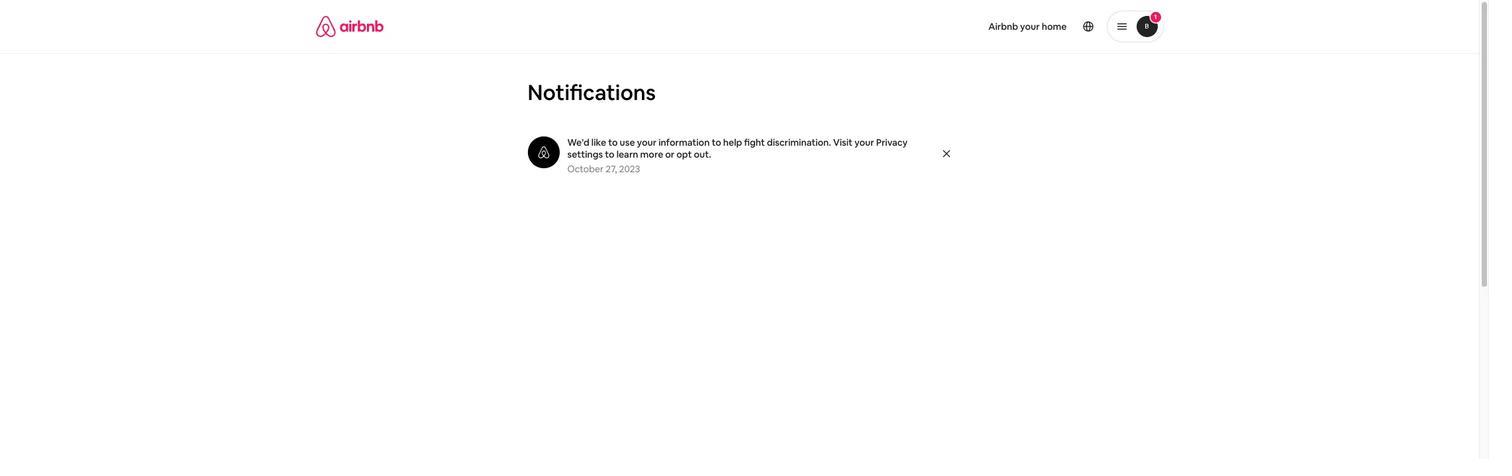 Task type: describe. For each thing, give the bounding box(es) containing it.
airbnb your home link
[[981, 13, 1075, 40]]

1
[[1155, 13, 1157, 21]]

profile element
[[756, 0, 1164, 53]]

2023
[[619, 163, 640, 175]]

fight
[[744, 137, 765, 148]]

to left help on the left
[[712, 137, 721, 148]]

more
[[640, 148, 663, 160]]

airbnb
[[989, 21, 1019, 32]]

opt
[[677, 148, 692, 160]]

we'd
[[568, 137, 590, 148]]

to up 27,
[[605, 148, 615, 160]]

help
[[723, 137, 742, 148]]

discrimination.
[[767, 137, 832, 148]]

1 horizontal spatial your
[[855, 137, 874, 148]]

your inside profile element
[[1021, 21, 1040, 32]]



Task type: locate. For each thing, give the bounding box(es) containing it.
october
[[568, 163, 604, 175]]

your right use
[[637, 137, 657, 148]]

or
[[665, 148, 675, 160]]

your right visit
[[855, 137, 874, 148]]

to
[[608, 137, 618, 148], [712, 137, 721, 148], [605, 148, 615, 160]]

to right like
[[608, 137, 618, 148]]

settings
[[568, 148, 603, 160]]

like
[[592, 137, 606, 148]]

your left home
[[1021, 21, 1040, 32]]

notifications
[[528, 79, 656, 106]]

2 horizontal spatial your
[[1021, 21, 1040, 32]]

out.
[[694, 148, 712, 160]]

1 button
[[1107, 11, 1164, 42]]

we'd like to use your information to help fight discrimination. visit your privacy settings to learn more or opt out. october 27, 2023
[[568, 137, 908, 175]]

your
[[1021, 21, 1040, 32], [637, 137, 657, 148], [855, 137, 874, 148]]

27,
[[606, 163, 617, 175]]

learn
[[617, 148, 638, 160]]

0 horizontal spatial your
[[637, 137, 657, 148]]

information
[[659, 137, 710, 148]]

visit
[[834, 137, 853, 148]]

airbnb your home
[[989, 21, 1067, 32]]

use
[[620, 137, 635, 148]]

home
[[1042, 21, 1067, 32]]

privacy
[[876, 137, 908, 148]]



Task type: vqa. For each thing, say whether or not it's contained in the screenshot.
· to the right
no



